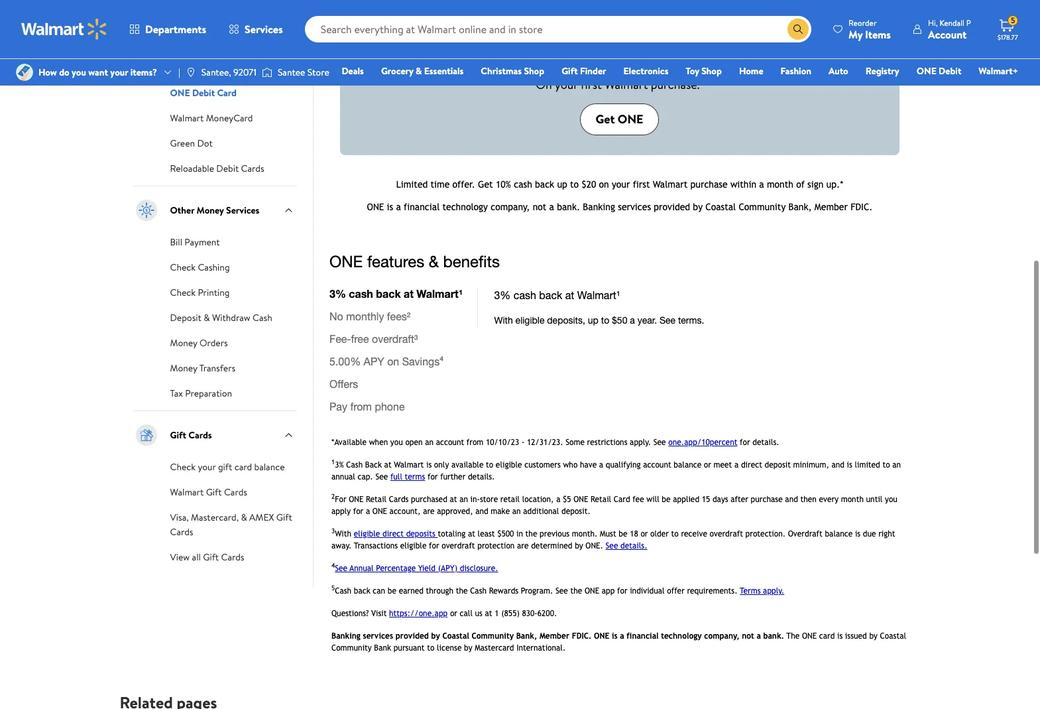 Task type: locate. For each thing, give the bounding box(es) containing it.
cards down moneycard
[[241, 162, 264, 175]]

cards inside "visa, mastercard, & amex gift cards"
[[170, 525, 193, 539]]

check printing
[[170, 286, 230, 299]]

1 check from the top
[[170, 261, 196, 274]]

one up on
[[523, 42, 569, 71]]

1 vertical spatial money
[[170, 336, 197, 349]]

2 check from the top
[[170, 286, 196, 299]]

all
[[192, 550, 201, 564]]

debit up one on the left top of the page
[[207, 29, 229, 42]]

view
[[170, 550, 190, 564]]

 image for santee, 92071
[[186, 67, 196, 78]]

hi,
[[929, 17, 938, 28]]

5
[[1012, 15, 1016, 26]]

debit left card
[[192, 86, 215, 99]]

& left get
[[574, 42, 588, 71]]

check your gift card balance
[[170, 460, 285, 474]]

gift right all at the bottom of the page
[[203, 550, 219, 564]]

reloadable debit cards link
[[170, 160, 264, 175]]

debit for one debit card
[[192, 86, 215, 99]]

2 shop from the left
[[702, 64, 722, 78]]

$178.77
[[998, 33, 1019, 42]]

your inside join one & get 10% cash back on your first walmart purchase.*
[[555, 76, 578, 93]]

christmas shop
[[481, 64, 545, 78]]

moneycard
[[206, 111, 253, 125]]

get one
[[596, 111, 644, 127]]

gift right gift cards image
[[170, 428, 186, 442]]

shop for toy shop
[[702, 64, 722, 78]]

&
[[198, 29, 204, 42], [574, 42, 588, 71], [416, 64, 422, 78], [204, 311, 210, 324], [241, 511, 247, 524]]

& right deposit
[[204, 311, 210, 324]]

check your gift card balance link
[[170, 459, 285, 474]]

& for deposit & withdraw cash
[[204, 311, 210, 324]]

|
[[178, 66, 180, 79]]

& left amex
[[241, 511, 247, 524]]

green dot
[[170, 137, 213, 150]]

debit
[[207, 29, 229, 42], [939, 64, 962, 78], [192, 86, 215, 99], [216, 162, 239, 175]]

walmart+
[[979, 64, 1019, 78]]

1 vertical spatial check
[[170, 286, 196, 299]]

money right other
[[197, 204, 224, 217]]

cards down visa,
[[170, 525, 193, 539]]

other money services image
[[133, 197, 160, 223]]

card
[[235, 460, 252, 474]]

2 vertical spatial money
[[170, 361, 197, 375]]

one right get at the right top of page
[[618, 111, 644, 127]]

& inside "visa, mastercard, & amex gift cards"
[[241, 511, 247, 524]]

money transfers link
[[170, 360, 236, 375]]

cashing
[[198, 261, 230, 274]]

gift finder
[[562, 64, 607, 78]]

reloadable debit cards
[[170, 162, 264, 175]]

tax
[[170, 387, 183, 400]]

& right credit
[[198, 29, 204, 42]]

services down reloadable debit cards
[[226, 204, 260, 217]]

5 $178.77
[[998, 15, 1019, 42]]

kendall
[[940, 17, 965, 28]]

1 horizontal spatial shop
[[702, 64, 722, 78]]

10%
[[630, 42, 665, 71]]

0 vertical spatial services
[[245, 22, 283, 36]]

reorder
[[849, 17, 877, 28]]

store
[[308, 66, 329, 79]]

3 check from the top
[[170, 460, 196, 474]]

1 vertical spatial services
[[226, 204, 260, 217]]

 image
[[16, 64, 33, 81], [186, 67, 196, 78]]

my
[[849, 27, 863, 41]]

& right grocery
[[416, 64, 422, 78]]

debit for one debit
[[939, 64, 962, 78]]

check down "bill"
[[170, 261, 196, 274]]

fashion
[[781, 64, 812, 78]]

green dot link
[[170, 135, 213, 150]]

electronics link
[[618, 64, 675, 78]]

walmart inside join one & get 10% cash back on your first walmart purchase.*
[[605, 76, 648, 93]]

shop right toy
[[702, 64, 722, 78]]

money transfers
[[170, 361, 236, 375]]

 image left how
[[16, 64, 33, 81]]

 image right the |
[[186, 67, 196, 78]]

2 horizontal spatial your
[[555, 76, 578, 93]]

one debit card link
[[170, 85, 237, 99]]

gift
[[562, 64, 578, 78], [170, 428, 186, 442], [206, 485, 222, 499], [276, 511, 292, 524], [203, 550, 219, 564]]

deposit & withdraw cash
[[170, 311, 272, 324]]

you
[[72, 66, 86, 79]]

debit inside 'link'
[[939, 64, 962, 78]]

deposit
[[170, 311, 202, 324]]

shop
[[524, 64, 545, 78], [702, 64, 722, 78]]

want
[[88, 66, 108, 79]]

account
[[929, 27, 967, 41]]

check up deposit
[[170, 286, 196, 299]]

& for credit & debit
[[198, 29, 204, 42]]

cards down "visa, mastercard, & amex gift cards"
[[221, 550, 244, 564]]

Walmart Site-Wide search field
[[305, 16, 812, 42]]

0 vertical spatial check
[[170, 261, 196, 274]]

bill payment link
[[170, 234, 220, 249]]

your right on
[[555, 76, 578, 93]]

services
[[245, 22, 283, 36], [226, 204, 260, 217]]

0 horizontal spatial  image
[[16, 64, 33, 81]]

check inside 'link'
[[170, 261, 196, 274]]

services inside services popup button
[[245, 22, 283, 36]]

bill
[[170, 235, 182, 249]]

join one & get 10% cash back on your first walmart purchase.*
[[480, 42, 759, 93]]

walmart+ link
[[973, 64, 1025, 78]]

walmart inside walmart moneycard link
[[170, 111, 204, 125]]

2 vertical spatial check
[[170, 460, 196, 474]]

debit right reloadable
[[216, 162, 239, 175]]

walmart gift cards
[[170, 485, 247, 499]]

capital one walmart rewards® link
[[170, 60, 293, 74]]

grocery
[[381, 64, 414, 78]]

registry link
[[860, 64, 906, 78]]

one down account
[[917, 64, 937, 78]]

reloadable
[[170, 162, 214, 175]]

money
[[197, 204, 224, 217], [170, 336, 197, 349], [170, 361, 197, 375]]

p
[[967, 17, 972, 28]]

items
[[866, 27, 891, 41]]

1 horizontal spatial  image
[[186, 67, 196, 78]]

home
[[739, 64, 764, 78]]

cards
[[241, 162, 264, 175], [189, 428, 212, 442], [224, 485, 247, 499], [170, 525, 193, 539], [221, 550, 244, 564]]

visa, mastercard, & amex gift cards
[[170, 511, 292, 539]]

gift left finder
[[562, 64, 578, 78]]

92071
[[234, 66, 257, 79]]

1 shop from the left
[[524, 64, 545, 78]]

services up rewards®
[[245, 22, 283, 36]]

one debit card
[[170, 86, 237, 99]]

debit down account
[[939, 64, 962, 78]]

other money services
[[170, 204, 260, 217]]

& for grocery & essentials
[[416, 64, 422, 78]]

walmart
[[220, 61, 254, 74], [605, 76, 648, 93], [170, 111, 204, 125], [170, 485, 204, 499]]

money down deposit
[[170, 336, 197, 349]]

shop right christmas
[[524, 64, 545, 78]]

your left gift in the bottom of the page
[[198, 460, 216, 474]]

check down gift cards
[[170, 460, 196, 474]]

money up tax
[[170, 361, 197, 375]]

deals link
[[336, 64, 370, 78]]

first
[[581, 76, 602, 93]]

payment
[[185, 235, 220, 249]]

money orders
[[170, 336, 228, 349]]

your right "want"
[[110, 66, 128, 79]]

your
[[110, 66, 128, 79], [555, 76, 578, 93], [198, 460, 216, 474]]

credit & debit image
[[133, 22, 160, 49]]

walmart gift cards link
[[170, 484, 247, 499]]

printing
[[198, 286, 230, 299]]

0 horizontal spatial shop
[[524, 64, 545, 78]]

search icon image
[[793, 24, 804, 34]]

gift right amex
[[276, 511, 292, 524]]

 image
[[262, 66, 273, 79]]

debit for reloadable debit cards
[[216, 162, 239, 175]]



Task type: describe. For each thing, give the bounding box(es) containing it.
home link
[[734, 64, 770, 78]]

how
[[38, 66, 57, 79]]

auto
[[829, 64, 849, 78]]

view all gift cards
[[170, 550, 244, 564]]

auto link
[[823, 64, 855, 78]]

visa, mastercard, & amex gift cards link
[[170, 509, 292, 539]]

0 horizontal spatial your
[[110, 66, 128, 79]]

rewards®
[[256, 61, 293, 74]]

purchase.*
[[651, 76, 704, 93]]

walmart moneycard link
[[170, 110, 253, 125]]

cards down card at the bottom left of page
[[224, 485, 247, 499]]

check for check cashing
[[170, 261, 196, 274]]

money orders link
[[170, 335, 228, 349]]

gift up mastercard,
[[206, 485, 222, 499]]

preparation
[[185, 387, 232, 400]]

departments button
[[118, 13, 218, 45]]

toy shop link
[[680, 64, 728, 78]]

credit
[[170, 29, 196, 42]]

fashion link
[[775, 64, 818, 78]]

back
[[716, 42, 759, 71]]

toy
[[686, 64, 700, 78]]

check cashing link
[[170, 259, 230, 274]]

get one button
[[580, 103, 660, 135]]

money for transfers
[[170, 361, 197, 375]]

gift
[[218, 460, 232, 474]]

0 vertical spatial money
[[197, 204, 224, 217]]

 image for how do you want your items?
[[16, 64, 33, 81]]

santee store
[[278, 66, 329, 79]]

money for orders
[[170, 336, 197, 349]]

mastercard,
[[191, 511, 239, 524]]

view all gift cards link
[[170, 549, 244, 564]]

electronics
[[624, 64, 669, 78]]

grocery & essentials link
[[375, 64, 470, 78]]

one debit link
[[911, 64, 968, 78]]

gift cards image
[[133, 422, 160, 448]]

gift finder link
[[556, 64, 613, 78]]

deals
[[342, 64, 364, 78]]

join
[[480, 42, 518, 71]]

orders
[[200, 336, 228, 349]]

check for check printing
[[170, 286, 196, 299]]

credit & debit
[[170, 29, 229, 42]]

shop for christmas shop
[[524, 64, 545, 78]]

items?
[[130, 66, 157, 79]]

green
[[170, 137, 195, 150]]

cards up check your gift card balance link
[[189, 428, 212, 442]]

check for check your gift card balance
[[170, 460, 196, 474]]

1 horizontal spatial your
[[198, 460, 216, 474]]

Search search field
[[305, 16, 812, 42]]

services button
[[218, 13, 294, 45]]

bill payment
[[170, 235, 220, 249]]

& inside join one & get 10% cash back on your first walmart purchase.*
[[574, 42, 588, 71]]

dot
[[197, 137, 213, 150]]

visa,
[[170, 511, 189, 524]]

walmart inside the capital one walmart rewards® link
[[220, 61, 254, 74]]

essentials
[[424, 64, 464, 78]]

christmas shop link
[[475, 64, 551, 78]]

cash
[[670, 42, 711, 71]]

one inside button
[[618, 111, 644, 127]]

grocery & essentials
[[381, 64, 464, 78]]

santee
[[278, 66, 305, 79]]

how do you want your items?
[[38, 66, 157, 79]]

one down the |
[[170, 86, 190, 99]]

one
[[201, 61, 218, 74]]

check printing link
[[170, 284, 230, 299]]

capital
[[170, 61, 198, 74]]

do
[[59, 66, 69, 79]]

on
[[536, 76, 552, 93]]

deposit & withdraw cash link
[[170, 310, 272, 324]]

christmas
[[481, 64, 522, 78]]

cash
[[253, 311, 272, 324]]

get
[[596, 111, 615, 127]]

one inside join one & get 10% cash back on your first walmart purchase.*
[[523, 42, 569, 71]]

withdraw
[[212, 311, 251, 324]]

santee, 92071
[[202, 66, 257, 79]]

tax preparation
[[170, 387, 232, 400]]

walmart inside walmart gift cards link
[[170, 485, 204, 499]]

balance
[[254, 460, 285, 474]]

capital one walmart rewards®
[[170, 61, 293, 74]]

one inside 'link'
[[917, 64, 937, 78]]

hi, kendall p account
[[929, 17, 972, 41]]

gift inside "visa, mastercard, & amex gift cards"
[[276, 511, 292, 524]]

walmart image
[[21, 19, 107, 40]]

toy shop
[[686, 64, 722, 78]]

gift cards
[[170, 428, 212, 442]]

other
[[170, 204, 195, 217]]

get
[[593, 42, 624, 71]]



Task type: vqa. For each thing, say whether or not it's contained in the screenshot.
Gift Cards link
no



